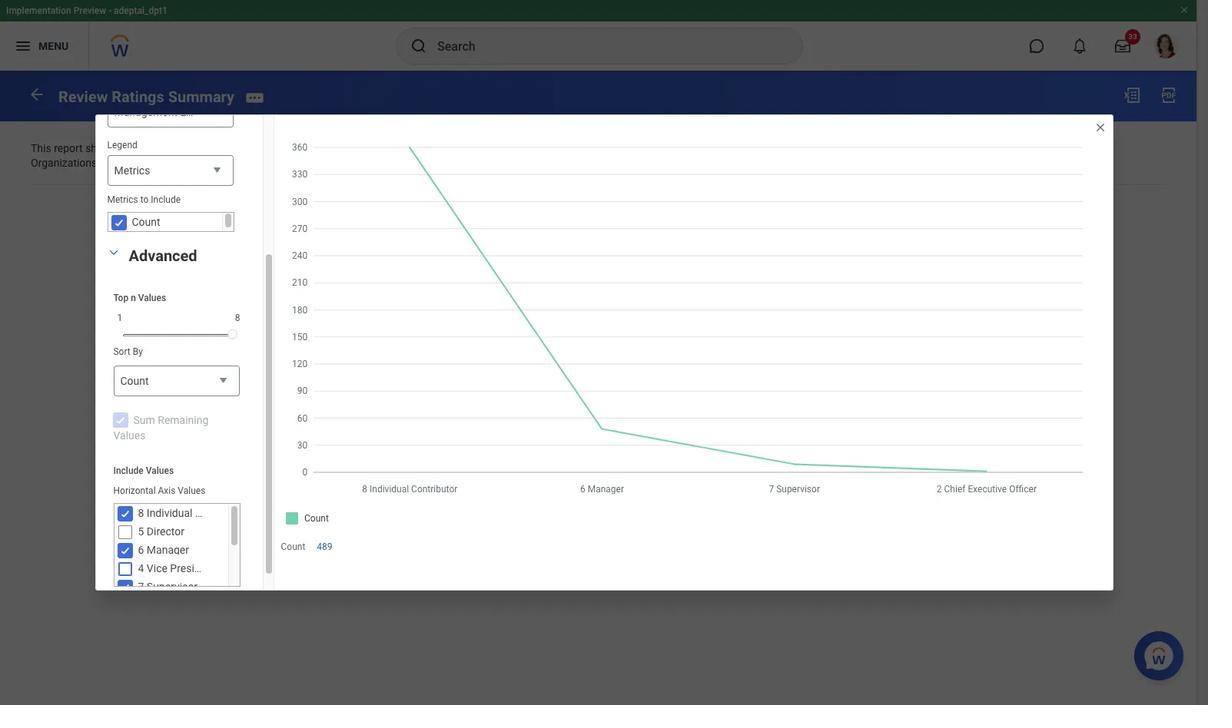 Task type: vqa. For each thing, say whether or not it's contained in the screenshot.
Explore link
no



Task type: describe. For each thing, give the bounding box(es) containing it.
implementation preview -   adeptai_dpt1
[[6, 5, 168, 16]]

0 horizontal spatial the
[[119, 142, 135, 154]]

last
[[718, 142, 735, 154]]

implementation
[[6, 5, 71, 16]]

were
[[256, 142, 279, 154]]

review ratings summary
[[58, 87, 235, 106]]

"prompted"
[[190, 157, 243, 169]]

top
[[113, 293, 129, 304]]

profile logan mcneil element
[[1145, 29, 1188, 63]]

supervisory
[[863, 142, 920, 154]]

management level
[[114, 106, 205, 118]]

used
[[131, 157, 154, 169]]

view printable version (pdf) image
[[1160, 86, 1179, 105]]

top n values
[[113, 293, 166, 304]]

employees
[[180, 142, 231, 154]]

include inside this report shows the count of employees that were assigned a given review rating (meets expectations, exceeds expectations etc.) during the last review cycle. (prompts on supervisory organization and include subordinate organizations and is used on the "prompted" manager dashboard).
[[1006, 142, 1041, 154]]

dashboard).
[[291, 157, 349, 169]]

exceeds
[[536, 142, 576, 154]]

count
[[137, 142, 164, 154]]

during
[[667, 142, 697, 154]]

8 for 8
[[235, 313, 240, 324]]

export to excel image
[[1123, 86, 1142, 105]]

metrics for metrics to include
[[107, 195, 138, 205]]

to
[[140, 195, 149, 205]]

supervisor
[[147, 581, 198, 594]]

sort by
[[113, 347, 143, 358]]

7
[[138, 581, 144, 594]]

subordinate
[[1044, 142, 1101, 154]]

count inside popup button
[[120, 375, 149, 388]]

previous page image
[[28, 85, 46, 104]]

by
[[133, 347, 143, 358]]

management level button
[[107, 97, 233, 128]]

(meets
[[434, 142, 467, 154]]

of
[[167, 142, 177, 154]]

check small image for count
[[110, 214, 128, 232]]

ratings
[[112, 87, 164, 106]]

review inside this report shows the count of employees that were assigned a given review rating (meets expectations, exceeds expectations etc.) during the last review cycle. (prompts on supervisory organization and include subordinate organizations and is used on the "prompted" manager dashboard).
[[364, 142, 398, 154]]

4 vice president
[[138, 563, 216, 575]]

a
[[327, 142, 333, 154]]

review ratings summary link
[[58, 87, 235, 106]]

summary
[[168, 87, 235, 106]]

values for horizontal
[[178, 486, 206, 497]]

manager inside horizontal axis values 'group'
[[147, 544, 189, 557]]

is
[[120, 157, 128, 169]]

review ratings summary main content
[[0, 71, 1197, 222]]

assigned
[[281, 142, 325, 154]]

horizontal axis values group
[[113, 485, 249, 597]]

sum remaining values
[[113, 415, 209, 442]]

values for sum
[[113, 430, 146, 442]]

top n values group
[[113, 292, 244, 344]]

count inside metrics to include group
[[132, 216, 160, 229]]

preview
[[74, 5, 106, 16]]

sort
[[113, 347, 131, 358]]

axis
[[158, 486, 176, 497]]

6 manager
[[138, 544, 189, 557]]

close environment banner image
[[1180, 5, 1190, 15]]

include values group
[[102, 454, 251, 599]]

1 vertical spatial and
[[100, 157, 118, 169]]

this report shows the count of employees that were assigned a given review rating (meets expectations, exceeds expectations etc.) during the last review cycle. (prompts on supervisory organization and include subordinate organizations and is used on the "prompted" manager dashboard).
[[31, 142, 1104, 169]]

legend
[[107, 140, 137, 151]]

5
[[138, 526, 144, 538]]

check small image for 7 supervisor
[[116, 579, 134, 597]]



Task type: locate. For each thing, give the bounding box(es) containing it.
1 horizontal spatial on
[[849, 142, 861, 154]]

metrics for metrics
[[114, 165, 150, 177]]

0 vertical spatial 8
[[235, 313, 240, 324]]

check small image
[[111, 411, 130, 430]]

include values
[[113, 466, 174, 477]]

shows
[[85, 142, 117, 154]]

1 horizontal spatial include
[[151, 195, 181, 205]]

on
[[849, 142, 861, 154], [157, 157, 169, 169]]

6
[[138, 544, 144, 557]]

count down to
[[132, 216, 160, 229]]

values up 8 individual contributor
[[178, 486, 206, 497]]

the
[[119, 142, 135, 154], [700, 142, 715, 154], [172, 157, 187, 169]]

metrics inside popup button
[[114, 165, 150, 177]]

0 vertical spatial metrics
[[114, 165, 150, 177]]

group containing management level
[[96, 45, 245, 244]]

1
[[117, 313, 122, 324]]

check small image up the "chevron down" icon
[[110, 214, 128, 232]]

search image
[[410, 37, 428, 55]]

given
[[336, 142, 361, 154]]

close chart settings image
[[1095, 121, 1107, 134]]

include up horizontal
[[113, 466, 144, 477]]

check small image
[[110, 214, 128, 232], [116, 505, 134, 524], [116, 542, 134, 560], [116, 579, 134, 597]]

on right the (prompts
[[849, 142, 861, 154]]

8 for 8 individual contributor
[[138, 508, 144, 520]]

individual
[[147, 508, 193, 520]]

metrics down legend
[[114, 165, 150, 177]]

0 horizontal spatial on
[[157, 157, 169, 169]]

chevron down image
[[104, 248, 123, 258]]

the up the is
[[119, 142, 135, 154]]

check small image inside metrics to include group
[[110, 214, 128, 232]]

2 vertical spatial count
[[281, 542, 306, 553]]

check small image left 6
[[116, 542, 134, 560]]

vice
[[147, 563, 168, 575]]

0 vertical spatial review
[[58, 87, 108, 106]]

1 vertical spatial on
[[157, 157, 169, 169]]

report
[[54, 142, 83, 154]]

expectations,
[[470, 142, 534, 154]]

4
[[138, 563, 144, 575]]

metrics inside group
[[107, 195, 138, 205]]

review right the previous page image
[[58, 87, 108, 106]]

advanced button
[[129, 247, 197, 265]]

7 supervisor group
[[102, 244, 251, 599]]

7 supervisor
[[138, 581, 198, 594]]

level
[[180, 106, 205, 118]]

1 horizontal spatial the
[[172, 157, 187, 169]]

and
[[986, 142, 1004, 154], [100, 157, 118, 169]]

manager inside this report shows the count of employees that were assigned a given review rating (meets expectations, exceeds expectations etc.) during the last review cycle. (prompts on supervisory organization and include subordinate organizations and is used on the "prompted" manager dashboard).
[[246, 157, 288, 169]]

2 horizontal spatial include
[[1006, 142, 1041, 154]]

0 horizontal spatial review
[[58, 87, 108, 106]]

group
[[96, 45, 245, 244]]

(prompts
[[801, 142, 846, 154]]

0 horizontal spatial include
[[113, 466, 144, 477]]

0 horizontal spatial manager
[[147, 544, 189, 557]]

adeptai_dpt1
[[114, 5, 168, 16]]

0 vertical spatial include
[[1006, 142, 1041, 154]]

sum
[[133, 415, 155, 427]]

values up horizontal axis values
[[146, 466, 174, 477]]

values inside horizontal axis values 'group'
[[178, 486, 206, 497]]

values for top
[[138, 293, 166, 304]]

count
[[132, 216, 160, 229], [120, 375, 149, 388], [281, 542, 306, 553]]

count left the '489'
[[281, 542, 306, 553]]

remaining
[[158, 415, 209, 427]]

check small image for 8 individual contributor
[[116, 505, 134, 524]]

review
[[738, 142, 769, 154]]

values
[[138, 293, 166, 304], [113, 430, 146, 442], [146, 466, 174, 477], [178, 486, 206, 497]]

sort by group
[[113, 346, 240, 398]]

1 vertical spatial review
[[364, 142, 398, 154]]

include right to
[[151, 195, 181, 205]]

8 individual contributor
[[138, 508, 249, 520]]

manager
[[246, 157, 288, 169], [147, 544, 189, 557]]

metrics button
[[107, 155, 233, 187]]

review right given
[[364, 142, 398, 154]]

8 inside horizontal axis values 'group'
[[138, 508, 144, 520]]

489 button
[[317, 541, 335, 554]]

etc.)
[[643, 142, 664, 154]]

1 horizontal spatial review
[[364, 142, 398, 154]]

1 vertical spatial count
[[120, 375, 149, 388]]

this
[[31, 142, 51, 154]]

8 inside the top n values group
[[235, 313, 240, 324]]

8
[[235, 313, 240, 324], [138, 508, 144, 520]]

contributor
[[195, 508, 249, 520]]

organizations
[[31, 157, 97, 169]]

include inside 'group'
[[151, 195, 181, 205]]

0 vertical spatial count
[[132, 216, 160, 229]]

metrics to include
[[107, 195, 181, 205]]

director
[[147, 526, 184, 538]]

horizontal
[[113, 486, 156, 497]]

check small image left '7'
[[116, 579, 134, 597]]

1 vertical spatial 8
[[138, 508, 144, 520]]

and right organization
[[986, 142, 1004, 154]]

manager down director
[[147, 544, 189, 557]]

metrics to include group
[[107, 194, 234, 232]]

1 horizontal spatial and
[[986, 142, 1004, 154]]

president
[[170, 563, 216, 575]]

5 director
[[138, 526, 184, 538]]

1 vertical spatial include
[[151, 195, 181, 205]]

2 horizontal spatial the
[[700, 142, 715, 154]]

check small image for 6 manager
[[116, 542, 134, 560]]

that
[[234, 142, 253, 154]]

cycle.
[[771, 142, 799, 154]]

organization
[[922, 142, 983, 154]]

metrics
[[114, 165, 150, 177], [107, 195, 138, 205]]

count down the by
[[120, 375, 149, 388]]

0 vertical spatial manager
[[246, 157, 288, 169]]

1 horizontal spatial manager
[[246, 157, 288, 169]]

1 vertical spatial manager
[[147, 544, 189, 557]]

check small image down horizontal
[[116, 505, 134, 524]]

management
[[114, 106, 178, 118]]

legend group
[[107, 139, 233, 187]]

values right n
[[138, 293, 166, 304]]

0 vertical spatial and
[[986, 142, 1004, 154]]

metrics left to
[[107, 195, 138, 205]]

2 vertical spatial include
[[113, 466, 144, 477]]

notifications large image
[[1073, 38, 1088, 54]]

1 horizontal spatial 8
[[235, 313, 240, 324]]

values inside sum remaining values
[[113, 430, 146, 442]]

include left subordinate on the top right
[[1006, 142, 1041, 154]]

-
[[109, 5, 112, 16]]

1 vertical spatial metrics
[[107, 195, 138, 205]]

horizontal axis values
[[113, 486, 206, 497]]

and left the is
[[100, 157, 118, 169]]

the down of at the top left of the page
[[172, 157, 187, 169]]

manager down were
[[246, 157, 288, 169]]

include inside '7 supervisor' group
[[113, 466, 144, 477]]

implementation preview -   adeptai_dpt1 banner
[[0, 0, 1197, 71]]

inbox large image
[[1116, 38, 1131, 54]]

values down "sum"
[[113, 430, 146, 442]]

on down of at the top left of the page
[[157, 157, 169, 169]]

advanced
[[129, 247, 197, 265]]

count button
[[113, 366, 240, 398]]

489
[[317, 542, 333, 553]]

review
[[58, 87, 108, 106], [364, 142, 398, 154]]

expectations
[[578, 142, 640, 154]]

rating
[[400, 142, 431, 154]]

0 horizontal spatial 8
[[138, 508, 144, 520]]

the left last
[[700, 142, 715, 154]]

0 horizontal spatial and
[[100, 157, 118, 169]]

n
[[131, 293, 136, 304]]

0 vertical spatial on
[[849, 142, 861, 154]]

values inside the top n values group
[[138, 293, 166, 304]]

include
[[1006, 142, 1041, 154], [151, 195, 181, 205], [113, 466, 144, 477]]

advanced dialog
[[95, 0, 1114, 599]]



